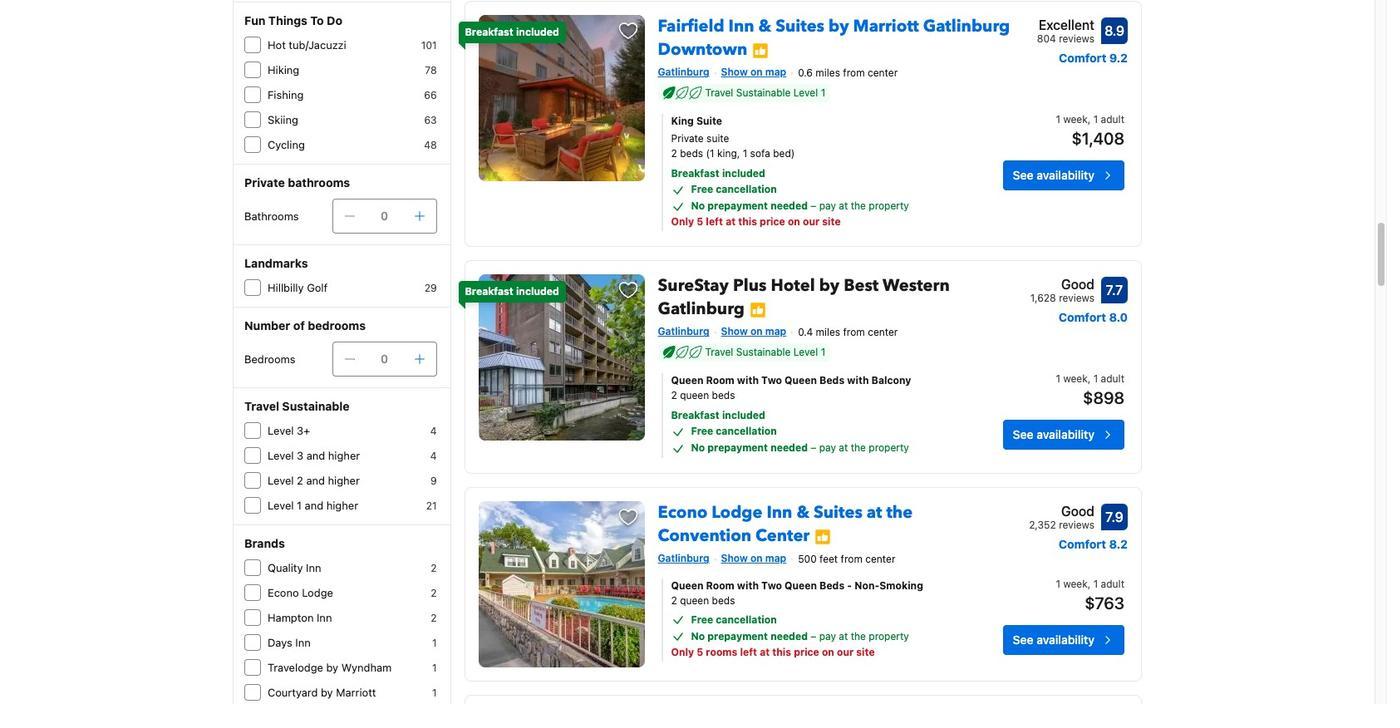 Task type: describe. For each thing, give the bounding box(es) containing it.
at right rooms
[[760, 646, 770, 659]]

and for 2
[[306, 474, 325, 487]]

3 no from the top
[[691, 630, 705, 643]]

on for inn
[[751, 552, 763, 565]]

by up courtyard by marriott
[[326, 661, 339, 674]]

econo lodge
[[268, 586, 333, 599]]

sustainable for &
[[736, 87, 791, 99]]

surestay
[[658, 275, 729, 297]]

number of bedrooms
[[244, 318, 366, 333]]

number
[[244, 318, 290, 333]]

smoking
[[880, 580, 924, 592]]

see for fairfield inn & suites by marriott gatlinburg downtown
[[1013, 168, 1034, 182]]

101
[[421, 39, 437, 52]]

breakfast inside private suite 2 beds (1 king, 1 sofa bed) breakfast included
[[671, 168, 720, 180]]

best
[[844, 275, 879, 297]]

good element for econo lodge inn & suites at the convention center
[[1030, 502, 1095, 522]]

3 – from the top
[[811, 630, 817, 643]]

bathrooms
[[244, 210, 299, 223]]

rooms
[[706, 646, 738, 659]]

gatlinburg for econo lodge inn & suites at the convention center
[[658, 552, 710, 565]]

availability for econo lodge inn & suites at the convention center
[[1037, 633, 1095, 647]]

on up hotel
[[788, 216, 801, 228]]

with for the
[[737, 580, 759, 592]]

travel sustainable
[[244, 399, 350, 413]]

king,
[[717, 148, 740, 160]]

of
[[293, 318, 305, 333]]

no prepayment needed – pay at the property for suites
[[691, 200, 909, 212]]

higher for level 3 and higher
[[328, 449, 360, 462]]

– for suites
[[811, 200, 817, 212]]

and for 1
[[305, 499, 324, 512]]

econo lodge inn & suites at the convention center
[[658, 502, 913, 547]]

3 needed from the top
[[771, 630, 808, 643]]

the up 'best'
[[851, 200, 866, 212]]

quality inn
[[268, 561, 321, 575]]

at down private suite 2 beds (1 king, 1 sofa bed) breakfast included
[[726, 216, 736, 228]]

1 vertical spatial left
[[740, 646, 757, 659]]

only 5 rooms left at this price on our site
[[671, 646, 875, 659]]

pay for suites
[[820, 200, 836, 212]]

free cancellation for surestay plus hotel by best western gatlinburg
[[691, 425, 777, 438]]

show for lodge
[[721, 552, 748, 565]]

78
[[425, 64, 437, 76]]

hampton inn
[[268, 611, 332, 624]]

500 feet from center
[[798, 553, 896, 566]]

1 inside private suite 2 beds (1 king, 1 sofa bed) breakfast included
[[743, 148, 748, 160]]

suite
[[697, 115, 723, 127]]

2,352
[[1030, 519, 1057, 532]]

travel for surestay
[[706, 346, 734, 359]]

higher for level 1 and higher
[[326, 499, 358, 512]]

sofa
[[750, 148, 771, 160]]

hotel
[[771, 275, 815, 297]]

9.2
[[1110, 51, 1128, 65]]

sustainable for hotel
[[736, 346, 791, 359]]

this property is part of our preferred partner program. it's committed to providing excellent service and good value. it'll pay us a higher commission if you make a booking. image for lodge
[[815, 529, 832, 545]]

1 week , 1 adult $763
[[1056, 578, 1125, 613]]

1 week , 1 adult $898
[[1056, 373, 1125, 408]]

adult for econo lodge inn & suites at the convention center
[[1101, 578, 1125, 590]]

gatlinburg inside surestay plus hotel by best western gatlinburg
[[658, 298, 745, 320]]

, for fairfield inn & suites by marriott gatlinburg downtown
[[1088, 113, 1091, 126]]

63
[[424, 114, 437, 126]]

29
[[425, 282, 437, 294]]

suites inside fairfield inn & suites by marriott gatlinburg downtown
[[776, 15, 825, 38]]

courtyard by marriott
[[268, 686, 376, 699]]

included inside 2 queen beds breakfast included
[[722, 409, 766, 422]]

scored 7.9 element
[[1102, 504, 1128, 531]]

center
[[756, 525, 810, 547]]

good 1,628 reviews
[[1031, 277, 1095, 305]]

see availability link for surestay plus hotel by best western gatlinburg
[[1003, 420, 1125, 450]]

2 vertical spatial sustainable
[[282, 399, 350, 413]]

at down the -
[[839, 630, 848, 643]]

2 queen beds breakfast included
[[671, 389, 766, 422]]

fun things to do
[[244, 13, 343, 27]]

1 vertical spatial our
[[837, 646, 854, 659]]

fairfield
[[658, 15, 725, 38]]

beds for best
[[820, 374, 845, 387]]

2 vertical spatial travel
[[244, 399, 279, 413]]

comfort 9.2
[[1059, 51, 1128, 65]]

$1,408
[[1072, 129, 1125, 148]]

plus
[[733, 275, 767, 297]]

7.7
[[1106, 283, 1123, 298]]

needed for &
[[771, 200, 808, 212]]

0 horizontal spatial price
[[760, 216, 786, 228]]

travelodge
[[268, 661, 323, 674]]

week for econo lodge inn & suites at the convention center
[[1064, 578, 1088, 590]]

availability for surestay plus hotel by best western gatlinburg
[[1037, 428, 1095, 442]]

tub/jacuzzi
[[289, 38, 346, 52]]

miles for by
[[816, 326, 841, 339]]

0 horizontal spatial site
[[822, 216, 841, 228]]

miles for suites
[[816, 67, 841, 79]]

hampton
[[268, 611, 314, 624]]

on for hotel
[[751, 325, 763, 338]]

feet
[[820, 553, 838, 566]]

balcony
[[872, 374, 912, 387]]

excellent element
[[1037, 15, 1095, 35]]

& inside econo lodge inn & suites at the convention center
[[797, 502, 810, 524]]

things
[[269, 13, 308, 27]]

fun
[[244, 13, 266, 27]]

travel sustainable level 1 for hotel
[[706, 346, 826, 359]]

show on map for plus
[[721, 325, 787, 338]]

show on map for lodge
[[721, 552, 787, 565]]

, for surestay plus hotel by best western gatlinburg
[[1088, 373, 1091, 385]]

econo lodge inn & suites at the convention center link
[[658, 495, 913, 547]]

& inside fairfield inn & suites by marriott gatlinburg downtown
[[759, 15, 772, 38]]

from for suites
[[841, 553, 863, 566]]

2 inside 2 queen beds breakfast included
[[671, 389, 677, 402]]

reviews for econo lodge inn & suites at the convention center
[[1059, 519, 1095, 532]]

0 horizontal spatial marriott
[[336, 686, 376, 699]]

see availability for econo lodge inn & suites at the convention center
[[1013, 633, 1095, 647]]

by down travelodge by wyndham
[[321, 686, 333, 699]]

gatlinburg inside fairfield inn & suites by marriott gatlinburg downtown
[[924, 15, 1010, 38]]

king suite link
[[671, 114, 952, 129]]

breakfast included for surestay
[[465, 286, 559, 298]]

level for level 1 and higher
[[268, 499, 294, 512]]

comfort for econo lodge inn & suites at the convention center
[[1059, 537, 1107, 551]]

map for &
[[766, 66, 787, 78]]

queen down 0.4 on the top of page
[[785, 374, 817, 387]]

804
[[1037, 33, 1057, 45]]

travelodge by wyndham
[[268, 661, 392, 674]]

skiing
[[268, 113, 298, 126]]

week for surestay plus hotel by best western gatlinburg
[[1064, 373, 1088, 385]]

500
[[798, 553, 817, 566]]

only for only 5 rooms left at this price on our site
[[671, 646, 694, 659]]

surestay plus hotel by best western gatlinburg
[[658, 275, 950, 320]]

fairfield inn & suites by marriott gatlinburg downtown
[[658, 15, 1010, 61]]

quality
[[268, 561, 303, 575]]

week for fairfield inn & suites by marriott gatlinburg downtown
[[1064, 113, 1088, 126]]

$898
[[1083, 389, 1125, 408]]

by inside surestay plus hotel by best western gatlinburg
[[819, 275, 840, 297]]

and for 3
[[307, 449, 325, 462]]

bed)
[[773, 148, 795, 160]]

private bathrooms
[[244, 175, 350, 190]]

0.6
[[798, 67, 813, 79]]

econo for econo lodge inn & suites at the convention center
[[658, 502, 708, 524]]

48
[[424, 139, 437, 151]]

beds for 2 queen beds breakfast included
[[712, 389, 735, 402]]

0.6 miles from center
[[798, 67, 898, 79]]

66
[[424, 89, 437, 101]]

pay for by
[[820, 442, 836, 454]]

0.4
[[798, 326, 813, 339]]

map for hotel
[[766, 325, 787, 338]]

3 prepayment from the top
[[708, 630, 768, 643]]

only 5 left at this price on our site
[[671, 216, 841, 228]]

no for surestay plus hotel by best western gatlinburg
[[691, 442, 705, 454]]

do
[[327, 13, 343, 27]]

– for by
[[811, 442, 817, 454]]

inn inside econo lodge inn & suites at the convention center
[[767, 502, 793, 524]]

landmarks
[[244, 256, 308, 270]]

comfort for surestay plus hotel by best western gatlinburg
[[1059, 311, 1107, 325]]

good 2,352 reviews
[[1030, 504, 1095, 532]]

comfort 8.0
[[1059, 311, 1128, 325]]

3 free cancellation from the top
[[691, 614, 777, 626]]

free for fairfield inn & suites by marriott gatlinburg downtown
[[691, 183, 714, 196]]

queen down 500
[[785, 580, 817, 592]]

two for inn
[[762, 580, 782, 592]]

2 queen beds
[[671, 595, 735, 607]]

8.9
[[1105, 24, 1125, 39]]

level 3 and higher
[[268, 449, 360, 462]]

3 property from the top
[[869, 630, 909, 643]]

western
[[883, 275, 950, 297]]

level down 0.6
[[794, 87, 818, 99]]

econo lodge inn & suites at the convention center image
[[479, 502, 645, 668]]

the down non-
[[851, 630, 866, 643]]

hot tub/jacuzzi
[[268, 38, 346, 52]]

level down 0.4 on the top of page
[[794, 346, 818, 359]]

needed for hotel
[[771, 442, 808, 454]]

3 cancellation from the top
[[716, 614, 777, 626]]

travel sustainable level 1 for &
[[706, 87, 826, 99]]

fairfield inn & suites by marriott gatlinburg downtown image
[[479, 15, 645, 182]]

bedrooms
[[244, 353, 296, 366]]

gatlinburg for surestay plus hotel by best western gatlinburg
[[658, 325, 710, 338]]

queen room with two queen beds with balcony
[[671, 374, 912, 387]]

inn for quality inn
[[306, 561, 321, 575]]

see availability for surestay plus hotel by best western gatlinburg
[[1013, 428, 1095, 442]]

level 1 and higher
[[268, 499, 358, 512]]

queen up 2 queen beds
[[671, 580, 704, 592]]



Task type: vqa. For each thing, say whether or not it's contained in the screenshot.
the middle Travel
yes



Task type: locate. For each thing, give the bounding box(es) containing it.
site down non-
[[857, 646, 875, 659]]

this property is part of our preferred partner program. it's committed to providing excellent service and good value. it'll pay us a higher commission if you make a booking. image
[[815, 529, 832, 545]]

queen room with two queen beds - non-smoking
[[671, 580, 924, 592]]

0 vertical spatial free
[[691, 183, 714, 196]]

1 breakfast included from the top
[[465, 26, 559, 39]]

room up 2 queen beds breakfast included
[[706, 374, 735, 387]]

0 vertical spatial only
[[671, 216, 694, 228]]

sustainable
[[736, 87, 791, 99], [736, 346, 791, 359], [282, 399, 350, 413]]

5 for left
[[697, 216, 704, 228]]

reviews up comfort 8.2
[[1059, 519, 1095, 532]]

0 vertical spatial see
[[1013, 168, 1034, 182]]

1 4 from the top
[[431, 425, 437, 437]]

marriott inside fairfield inn & suites by marriott gatlinburg downtown
[[854, 15, 919, 38]]

1 vertical spatial marriott
[[336, 686, 376, 699]]

center up balcony in the right of the page
[[868, 326, 898, 339]]

2 free cancellation from the top
[[691, 425, 777, 438]]

inn for days inn
[[295, 636, 311, 649]]

1 no prepayment needed – pay at the property from the top
[[691, 200, 909, 212]]

queen up 2 queen beds breakfast included
[[671, 374, 704, 387]]

level left 3+
[[268, 424, 294, 437]]

2 see availability from the top
[[1013, 428, 1095, 442]]

no prepayment needed – pay at the property for by
[[691, 442, 909, 454]]

3 see availability from the top
[[1013, 633, 1095, 647]]

on
[[751, 66, 763, 78], [788, 216, 801, 228], [751, 325, 763, 338], [751, 552, 763, 565], [822, 646, 835, 659]]

adult inside 1 week , 1 adult $1,408
[[1101, 113, 1125, 126]]

this property is part of our preferred partner program. it's committed to providing excellent service and good value. it'll pay us a higher commission if you make a booking. image for plus
[[750, 302, 766, 319]]

level up brands
[[268, 499, 294, 512]]

3 see availability link from the top
[[1003, 625, 1125, 655]]

private for private bathrooms
[[244, 175, 285, 190]]

lodge for econo lodge
[[302, 586, 333, 599]]

1 vertical spatial good
[[1062, 504, 1095, 519]]

0.4 miles from center
[[798, 326, 898, 339]]

by inside fairfield inn & suites by marriott gatlinburg downtown
[[829, 15, 849, 38]]

beds for 2 queen beds
[[712, 595, 735, 607]]

21
[[426, 500, 437, 512]]

queen room with two queen beds - non-smoking link
[[671, 579, 952, 594]]

free cancellation down 2 queen beds breakfast included
[[691, 425, 777, 438]]

0 vertical spatial availability
[[1037, 168, 1095, 182]]

econo
[[658, 502, 708, 524], [268, 586, 299, 599]]

0 vertical spatial needed
[[771, 200, 808, 212]]

, inside 1 week , 1 adult $763
[[1088, 578, 1091, 590]]

1 no from the top
[[691, 200, 705, 212]]

1 vertical spatial good element
[[1030, 502, 1095, 522]]

from down fairfield inn & suites by marriott gatlinburg downtown
[[843, 67, 865, 79]]

on down queen room with two queen beds - non-smoking "link"
[[822, 646, 835, 659]]

reviews
[[1059, 33, 1095, 45], [1059, 292, 1095, 305], [1059, 519, 1095, 532]]

good element for surestay plus hotel by best western gatlinburg
[[1031, 275, 1095, 295]]

7.9
[[1106, 510, 1124, 525]]

suites inside econo lodge inn & suites at the convention center
[[814, 502, 863, 524]]

1 horizontal spatial this
[[773, 646, 792, 659]]

show on map for inn
[[721, 66, 787, 78]]

reviews inside the good 2,352 reviews
[[1059, 519, 1095, 532]]

3 map from the top
[[766, 552, 787, 565]]

5 up the surestay
[[697, 216, 704, 228]]

the
[[851, 200, 866, 212], [851, 442, 866, 454], [887, 502, 913, 524], [851, 630, 866, 643]]

free cancellation for fairfield inn & suites by marriott gatlinburg downtown
[[691, 183, 777, 196]]

no down 2 queen beds
[[691, 630, 705, 643]]

0 vertical spatial lodge
[[712, 502, 763, 524]]

2 vertical spatial week
[[1064, 578, 1088, 590]]

see availability
[[1013, 168, 1095, 182], [1013, 428, 1095, 442], [1013, 633, 1095, 647]]

2 pay from the top
[[820, 442, 836, 454]]

3 show on map from the top
[[721, 552, 787, 565]]

excellent
[[1039, 18, 1095, 33]]

1 vertical spatial suites
[[814, 502, 863, 524]]

see availability link down 1 week , 1 adult $898
[[1003, 420, 1125, 450]]

marriott up the "0.6 miles from center"
[[854, 15, 919, 38]]

private
[[671, 133, 704, 145], [244, 175, 285, 190]]

2 vertical spatial prepayment
[[708, 630, 768, 643]]

2 – from the top
[[811, 442, 817, 454]]

hot
[[268, 38, 286, 52]]

see for econo lodge inn & suites at the convention center
[[1013, 633, 1034, 647]]

3 availability from the top
[[1037, 633, 1095, 647]]

map
[[766, 66, 787, 78], [766, 325, 787, 338], [766, 552, 787, 565]]

beds left (1
[[680, 148, 703, 160]]

needed up 'only 5 rooms left at this price on our site'
[[771, 630, 808, 643]]

1 travel sustainable level 1 from the top
[[706, 87, 826, 99]]

level up level 1 and higher
[[268, 474, 294, 487]]

see availability link down $1,408
[[1003, 161, 1125, 191]]

show down the plus
[[721, 325, 748, 338]]

show for plus
[[721, 325, 748, 338]]

good up comfort 8.2
[[1062, 504, 1095, 519]]

1 vertical spatial map
[[766, 325, 787, 338]]

only
[[671, 216, 694, 228], [671, 646, 694, 659]]

week inside 1 week , 1 adult $763
[[1064, 578, 1088, 590]]

lodge up convention
[[712, 502, 763, 524]]

reviews inside excellent 804 reviews
[[1059, 33, 1095, 45]]

at inside econo lodge inn & suites at the convention center
[[867, 502, 882, 524]]

1 – from the top
[[811, 200, 817, 212]]

1 needed from the top
[[771, 200, 808, 212]]

show
[[721, 66, 748, 78], [721, 325, 748, 338], [721, 552, 748, 565]]

private inside private suite 2 beds (1 king, 1 sofa bed) breakfast included
[[671, 133, 704, 145]]

1 miles from the top
[[816, 67, 841, 79]]

1 show on map from the top
[[721, 66, 787, 78]]

1 vertical spatial 5
[[697, 646, 704, 659]]

1 vertical spatial see
[[1013, 428, 1034, 442]]

1 vertical spatial –
[[811, 442, 817, 454]]

$763
[[1085, 594, 1125, 613]]

and down level 3 and higher
[[306, 474, 325, 487]]

2 breakfast included from the top
[[465, 286, 559, 298]]

2 availability from the top
[[1037, 428, 1095, 442]]

surestay plus hotel by best western gatlinburg link
[[658, 268, 950, 320]]

adult for fairfield inn & suites by marriott gatlinburg downtown
[[1101, 113, 1125, 126]]

see availability down $1,408
[[1013, 168, 1095, 182]]

0 vertical spatial price
[[760, 216, 786, 228]]

2 queen from the top
[[680, 595, 709, 607]]

on down 'center'
[[751, 552, 763, 565]]

at down queen room with two queen beds with balcony link
[[839, 442, 848, 454]]

1 pay from the top
[[820, 200, 836, 212]]

3 reviews from the top
[[1059, 519, 1095, 532]]

show on map left 0.6
[[721, 66, 787, 78]]

see availability link down 1 week , 1 adult $763
[[1003, 625, 1125, 655]]

3 free from the top
[[691, 614, 714, 626]]

brands
[[244, 536, 285, 550]]

1 horizontal spatial site
[[857, 646, 875, 659]]

1 property from the top
[[869, 200, 909, 212]]

2 miles from the top
[[816, 326, 841, 339]]

bathrooms
[[288, 175, 350, 190]]

0 vertical spatial no prepayment needed – pay at the property
[[691, 200, 909, 212]]

availability for fairfield inn & suites by marriott gatlinburg downtown
[[1037, 168, 1095, 182]]

availability down 1 week , 1 adult $763
[[1037, 633, 1095, 647]]

on down the plus
[[751, 325, 763, 338]]

0 vertical spatial 5
[[697, 216, 704, 228]]

private down king
[[671, 133, 704, 145]]

level for level 3+
[[268, 424, 294, 437]]

2 see from the top
[[1013, 428, 1034, 442]]

private suite 2 beds (1 king, 1 sofa bed) breakfast included
[[671, 133, 795, 180]]

1 room from the top
[[706, 374, 735, 387]]

prepayment for surestay plus hotel by best western gatlinburg
[[708, 442, 768, 454]]

wyndham
[[341, 661, 392, 674]]

0 vertical spatial econo
[[658, 502, 708, 524]]

comfort 8.2
[[1059, 537, 1128, 551]]

2 free from the top
[[691, 425, 714, 438]]

free down 2 queen beds
[[691, 614, 714, 626]]

good inside the good 2,352 reviews
[[1062, 504, 1095, 519]]

2 vertical spatial no
[[691, 630, 705, 643]]

see availability link for fairfield inn & suites by marriott gatlinburg downtown
[[1003, 161, 1125, 191]]

inn for fairfield inn & suites by marriott gatlinburg downtown
[[729, 15, 755, 38]]

0 horizontal spatial this
[[739, 216, 757, 228]]

1 vertical spatial 4
[[431, 450, 437, 462]]

room inside "link"
[[706, 580, 735, 592]]

1 only from the top
[[671, 216, 694, 228]]

room
[[706, 374, 735, 387], [706, 580, 735, 592]]

beds left the -
[[820, 580, 845, 592]]

0 vertical spatial &
[[759, 15, 772, 38]]

0 vertical spatial private
[[671, 133, 704, 145]]

1 free from the top
[[691, 183, 714, 196]]

8.0
[[1110, 311, 1128, 325]]

1 prepayment from the top
[[708, 200, 768, 212]]

level 3+
[[268, 424, 310, 437]]

1 beds from the top
[[820, 374, 845, 387]]

3 , from the top
[[1088, 578, 1091, 590]]

0 horizontal spatial left
[[706, 216, 723, 228]]

from right "feet"
[[841, 553, 863, 566]]

1 vertical spatial free cancellation
[[691, 425, 777, 438]]

1 see availability from the top
[[1013, 168, 1095, 182]]

courtyard
[[268, 686, 318, 699]]

with for gatlinburg
[[737, 374, 759, 387]]

1 vertical spatial price
[[794, 646, 820, 659]]

at up 500 feet from center
[[867, 502, 882, 524]]

only left rooms
[[671, 646, 694, 659]]

0 vertical spatial comfort
[[1059, 51, 1107, 65]]

two up 2 queen beds breakfast included
[[762, 374, 782, 387]]

by up the "0.6 miles from center"
[[829, 15, 849, 38]]

2 map from the top
[[766, 325, 787, 338]]

2 two from the top
[[762, 580, 782, 592]]

room for plus
[[706, 374, 735, 387]]

marriott
[[854, 15, 919, 38], [336, 686, 376, 699]]

1 vertical spatial availability
[[1037, 428, 1095, 442]]

see for surestay plus hotel by best western gatlinburg
[[1013, 428, 1034, 442]]

lodge for econo lodge inn & suites at the convention center
[[712, 502, 763, 524]]

2 good from the top
[[1062, 504, 1095, 519]]

left
[[706, 216, 723, 228], [740, 646, 757, 659]]

with left balcony in the right of the page
[[847, 374, 869, 387]]

0 vertical spatial our
[[803, 216, 820, 228]]

2 vertical spatial free
[[691, 614, 714, 626]]

good for surestay plus hotel by best western gatlinburg
[[1062, 277, 1095, 292]]

the inside econo lodge inn & suites at the convention center
[[887, 502, 913, 524]]

at up 'best'
[[839, 200, 848, 212]]

week up $1,408
[[1064, 113, 1088, 126]]

lodge up hampton inn
[[302, 586, 333, 599]]

show on map down the plus
[[721, 325, 787, 338]]

0 vertical spatial left
[[706, 216, 723, 228]]

price down queen room with two queen beds - non-smoking "link"
[[794, 646, 820, 659]]

2 needed from the top
[[771, 442, 808, 454]]

travel sustainable level 1 down 0.6
[[706, 87, 826, 99]]

1 reviews from the top
[[1059, 33, 1095, 45]]

1 vertical spatial see availability link
[[1003, 420, 1125, 450]]

2 vertical spatial –
[[811, 630, 817, 643]]

gatlinburg
[[924, 15, 1010, 38], [658, 66, 710, 78], [658, 298, 745, 320], [658, 325, 710, 338], [658, 552, 710, 565]]

1 vertical spatial beds
[[712, 389, 735, 402]]

good inside good 1,628 reviews
[[1062, 277, 1095, 292]]

and right 3
[[307, 449, 325, 462]]

3+
[[297, 424, 310, 437]]

prepayment up only 5 left at this price on our site
[[708, 200, 768, 212]]

4 for level 3+
[[431, 425, 437, 437]]

0 vertical spatial see availability
[[1013, 168, 1095, 182]]

2 vertical spatial and
[[305, 499, 324, 512]]

2 reviews from the top
[[1059, 292, 1095, 305]]

1 vertical spatial ,
[[1088, 373, 1091, 385]]

2 see availability link from the top
[[1003, 420, 1125, 450]]

2 show on map from the top
[[721, 325, 787, 338]]

no up only 5 left at this price on our site
[[691, 200, 705, 212]]

0 horizontal spatial our
[[803, 216, 820, 228]]

, for econo lodge inn & suites at the convention center
[[1088, 578, 1091, 590]]

adult up $898
[[1101, 373, 1125, 385]]

center
[[868, 67, 898, 79], [868, 326, 898, 339], [866, 553, 896, 566]]

two inside "link"
[[762, 580, 782, 592]]

3 show from the top
[[721, 552, 748, 565]]

2 show from the top
[[721, 325, 748, 338]]

gatlinburg for fairfield inn & suites by marriott gatlinburg downtown
[[658, 66, 710, 78]]

econo for econo lodge
[[268, 586, 299, 599]]

show on map down 'center'
[[721, 552, 787, 565]]

our
[[803, 216, 820, 228], [837, 646, 854, 659]]

-
[[847, 580, 852, 592]]

beds
[[680, 148, 703, 160], [712, 389, 735, 402], [712, 595, 735, 607]]

reviews for fairfield inn & suites by marriott gatlinburg downtown
[[1059, 33, 1095, 45]]

1 week from the top
[[1064, 113, 1088, 126]]

1 vertical spatial comfort
[[1059, 311, 1107, 325]]

show for inn
[[721, 66, 748, 78]]

3 pay from the top
[[820, 630, 836, 643]]

hiking
[[268, 63, 299, 76]]

queen for 2 queen beds
[[680, 595, 709, 607]]

excellent 804 reviews
[[1037, 18, 1095, 45]]

1 vertical spatial week
[[1064, 373, 1088, 385]]

good element up comfort 8.0 at the top right of page
[[1031, 275, 1095, 295]]

sustainable up "king suite" link on the top
[[736, 87, 791, 99]]

free cancellation up rooms
[[691, 614, 777, 626]]

1 horizontal spatial private
[[671, 133, 704, 145]]

2 prepayment from the top
[[708, 442, 768, 454]]

1 vertical spatial sustainable
[[736, 346, 791, 359]]

2 inside private suite 2 beds (1 king, 1 sofa bed) breakfast included
[[671, 148, 677, 160]]

2 4 from the top
[[431, 450, 437, 462]]

1 vertical spatial cancellation
[[716, 425, 777, 438]]

2 property from the top
[[869, 442, 909, 454]]

0 vertical spatial marriott
[[854, 15, 919, 38]]

miles right 0.4 on the top of page
[[816, 326, 841, 339]]

0 vertical spatial from
[[843, 67, 865, 79]]

0 vertical spatial no
[[691, 200, 705, 212]]

0 horizontal spatial private
[[244, 175, 285, 190]]

king suite
[[671, 115, 723, 127]]

2 week from the top
[[1064, 373, 1088, 385]]

1 vertical spatial reviews
[[1059, 292, 1095, 305]]

inn inside fairfield inn & suites by marriott gatlinburg downtown
[[729, 15, 755, 38]]

beds inside private suite 2 beds (1 king, 1 sofa bed) breakfast included
[[680, 148, 703, 160]]

0 vertical spatial good
[[1062, 277, 1095, 292]]

center down fairfield inn & suites by marriott gatlinburg downtown
[[868, 67, 898, 79]]

no prepayment needed – pay at the property down queen room with two queen beds with balcony link
[[691, 442, 909, 454]]

beds
[[820, 374, 845, 387], [820, 580, 845, 592]]

&
[[759, 15, 772, 38], [797, 502, 810, 524]]

beds inside 2 queen beds breakfast included
[[712, 389, 735, 402]]

1 vertical spatial higher
[[328, 474, 360, 487]]

good for econo lodge inn & suites at the convention center
[[1062, 504, 1095, 519]]

see availability down 1 week , 1 adult $898
[[1013, 428, 1095, 442]]

higher for level 2 and higher
[[328, 474, 360, 487]]

2 , from the top
[[1088, 373, 1091, 385]]

fairfield inn & suites by marriott gatlinburg downtown link
[[658, 9, 1010, 61]]

bedrooms
[[308, 318, 366, 333]]

travel sustainable level 1 up queen room with two queen beds with balcony
[[706, 346, 826, 359]]

sustainable up 3+
[[282, 399, 350, 413]]

1 horizontal spatial left
[[740, 646, 757, 659]]

2 adult from the top
[[1101, 373, 1125, 385]]

0 vertical spatial property
[[869, 200, 909, 212]]

cancellation for plus
[[716, 425, 777, 438]]

cancellation for inn
[[716, 183, 777, 196]]

level 2 and higher
[[268, 474, 360, 487]]

surestay plus hotel by best western gatlinburg image
[[479, 275, 645, 441]]

2 room from the top
[[706, 580, 735, 592]]

0 vertical spatial breakfast included
[[465, 26, 559, 39]]

map left 0.6
[[766, 66, 787, 78]]

, inside 1 week , 1 adult $1,408
[[1088, 113, 1091, 126]]

0 vertical spatial week
[[1064, 113, 1088, 126]]

2 vertical spatial no prepayment needed – pay at the property
[[691, 630, 909, 643]]

two for hotel
[[762, 374, 782, 387]]

no down 2 queen beds breakfast included
[[691, 442, 705, 454]]

1 vertical spatial see availability
[[1013, 428, 1095, 442]]

inn for hampton inn
[[317, 611, 332, 624]]

2
[[671, 148, 677, 160], [671, 389, 677, 402], [297, 474, 303, 487], [431, 562, 437, 575], [431, 587, 437, 599], [671, 595, 677, 607], [431, 612, 437, 624]]

2 only from the top
[[671, 646, 694, 659]]

1,628
[[1031, 292, 1057, 305]]

beds for suites
[[820, 580, 845, 592]]

0 vertical spatial this
[[739, 216, 757, 228]]

1 show from the top
[[721, 66, 748, 78]]

this up the plus
[[739, 216, 757, 228]]

golf
[[307, 281, 328, 294]]

0 vertical spatial center
[[868, 67, 898, 79]]

good element
[[1031, 275, 1095, 295], [1030, 502, 1095, 522]]

,
[[1088, 113, 1091, 126], [1088, 373, 1091, 385], [1088, 578, 1091, 590]]

hillbilly
[[268, 281, 304, 294]]

breakfast included for fairfield
[[465, 26, 559, 39]]

days inn
[[268, 636, 311, 649]]

1 map from the top
[[766, 66, 787, 78]]

to
[[310, 13, 324, 27]]

0 vertical spatial site
[[822, 216, 841, 228]]

, up $1,408
[[1088, 113, 1091, 126]]

week inside 1 week , 1 adult $898
[[1064, 373, 1088, 385]]

2 beds from the top
[[820, 580, 845, 592]]

1 horizontal spatial marriott
[[854, 15, 919, 38]]

0 vertical spatial and
[[307, 449, 325, 462]]

1 vertical spatial two
[[762, 580, 782, 592]]

3 week from the top
[[1064, 578, 1088, 590]]

1 vertical spatial site
[[857, 646, 875, 659]]

reviews inside good 1,628 reviews
[[1059, 292, 1095, 305]]

3 no prepayment needed – pay at the property from the top
[[691, 630, 909, 643]]

0 vertical spatial beds
[[680, 148, 703, 160]]

0 vertical spatial see availability link
[[1003, 161, 1125, 191]]

1 0 from the top
[[381, 209, 388, 223]]

days
[[268, 636, 292, 649]]

0 vertical spatial travel
[[706, 87, 734, 99]]

breakfast inside 2 queen beds breakfast included
[[671, 409, 720, 422]]

1 availability from the top
[[1037, 168, 1095, 182]]

2 no prepayment needed – pay at the property from the top
[[691, 442, 909, 454]]

1 week , 1 adult $1,408
[[1056, 113, 1125, 148]]

2 vertical spatial adult
[[1101, 578, 1125, 590]]

1 horizontal spatial econo
[[658, 502, 708, 524]]

included
[[516, 26, 559, 39], [722, 168, 766, 180], [516, 286, 559, 298], [722, 409, 766, 422]]

this property is part of our preferred partner program. it's committed to providing excellent service and good value. it'll pay us a higher commission if you make a booking. image
[[753, 42, 769, 59], [753, 42, 769, 59], [750, 302, 766, 319], [750, 302, 766, 319], [815, 529, 832, 545]]

with down 'center'
[[737, 580, 759, 592]]

5
[[697, 216, 704, 228], [697, 646, 704, 659]]

pay up only 5 left at this price on our site
[[820, 200, 836, 212]]

1 5 from the top
[[697, 216, 704, 228]]

2 vertical spatial show
[[721, 552, 748, 565]]

marriott down wyndham
[[336, 686, 376, 699]]

lodge inside econo lodge inn & suites at the convention center
[[712, 502, 763, 524]]

convention
[[658, 525, 752, 547]]

property for western
[[869, 442, 909, 454]]

queen room with two queen beds with balcony link
[[671, 374, 952, 389]]

1 vertical spatial private
[[244, 175, 285, 190]]

this property is part of our preferred partner program. it's committed to providing excellent service and good value. it'll pay us a higher commission if you make a booking. image for inn
[[753, 42, 769, 59]]

2 vertical spatial higher
[[326, 499, 358, 512]]

level for level 2 and higher
[[268, 474, 294, 487]]

prepayment
[[708, 200, 768, 212], [708, 442, 768, 454], [708, 630, 768, 643]]

cycling
[[268, 138, 305, 151]]

good up comfort 8.0 at the top right of page
[[1062, 277, 1095, 292]]

inn right hampton
[[317, 611, 332, 624]]

private up bathrooms
[[244, 175, 285, 190]]

pay
[[820, 200, 836, 212], [820, 442, 836, 454], [820, 630, 836, 643]]

on for &
[[751, 66, 763, 78]]

2 vertical spatial needed
[[771, 630, 808, 643]]

1 , from the top
[[1088, 113, 1091, 126]]

see availability down 1 week , 1 adult $763
[[1013, 633, 1095, 647]]

2 vertical spatial cancellation
[[716, 614, 777, 626]]

no for fairfield inn & suites by marriott gatlinburg downtown
[[691, 200, 705, 212]]

property
[[869, 200, 909, 212], [869, 442, 909, 454], [869, 630, 909, 643]]

2 vertical spatial see availability link
[[1003, 625, 1125, 655]]

reviews up comfort 9.2
[[1059, 33, 1095, 45]]

comfort for fairfield inn & suites by marriott gatlinburg downtown
[[1059, 51, 1107, 65]]

1 vertical spatial show on map
[[721, 325, 787, 338]]

2 vertical spatial center
[[866, 553, 896, 566]]

free down 2 queen beds breakfast included
[[691, 425, 714, 438]]

reviews for surestay plus hotel by best western gatlinburg
[[1059, 292, 1095, 305]]

beds up rooms
[[712, 595, 735, 607]]

see availability for fairfield inn & suites by marriott gatlinburg downtown
[[1013, 168, 1095, 182]]

, up $763
[[1088, 578, 1091, 590]]

two down 'center'
[[762, 580, 782, 592]]

beds inside "link"
[[820, 580, 845, 592]]

no prepayment needed – pay at the property up only 5 left at this price on our site
[[691, 200, 909, 212]]

0 horizontal spatial econo
[[268, 586, 299, 599]]

1 vertical spatial property
[[869, 442, 909, 454]]

1 vertical spatial needed
[[771, 442, 808, 454]]

king
[[671, 115, 694, 127]]

travel up suite
[[706, 87, 734, 99]]

1 see from the top
[[1013, 168, 1034, 182]]

center for western
[[868, 326, 898, 339]]

our down the -
[[837, 646, 854, 659]]

from for best
[[844, 326, 865, 339]]

1 queen from the top
[[680, 389, 709, 402]]

map for inn
[[766, 552, 787, 565]]

econo inside econo lodge inn & suites at the convention center
[[658, 502, 708, 524]]

and down level 2 and higher
[[305, 499, 324, 512]]

travel
[[706, 87, 734, 99], [706, 346, 734, 359], [244, 399, 279, 413]]

fishing
[[268, 88, 304, 101]]

see availability link for econo lodge inn & suites at the convention center
[[1003, 625, 1125, 655]]

1 vertical spatial this
[[773, 646, 792, 659]]

with
[[737, 374, 759, 387], [847, 374, 869, 387], [737, 580, 759, 592]]

5 left rooms
[[697, 646, 704, 659]]

2 0 from the top
[[381, 352, 388, 366]]

left right rooms
[[740, 646, 757, 659]]

2 vertical spatial ,
[[1088, 578, 1091, 590]]

2 vertical spatial see availability
[[1013, 633, 1095, 647]]

prepayment up rooms
[[708, 630, 768, 643]]

3 adult from the top
[[1101, 578, 1125, 590]]

1 two from the top
[[762, 374, 782, 387]]

3 see from the top
[[1013, 633, 1034, 647]]

property for marriott
[[869, 200, 909, 212]]

free cancellation down private suite 2 beds (1 king, 1 sofa bed) breakfast included
[[691, 183, 777, 196]]

free for surestay plus hotel by best western gatlinburg
[[691, 425, 714, 438]]

inn right days
[[295, 636, 311, 649]]

1 see availability link from the top
[[1003, 161, 1125, 191]]

only for only 5 left at this price on our site
[[671, 216, 694, 228]]

included inside private suite 2 beds (1 king, 1 sofa bed) breakfast included
[[722, 168, 766, 180]]

1 vertical spatial no prepayment needed – pay at the property
[[691, 442, 909, 454]]

site
[[822, 216, 841, 228], [857, 646, 875, 659]]

1
[[821, 87, 826, 99], [1056, 113, 1061, 126], [1094, 113, 1099, 126], [743, 148, 748, 160], [821, 346, 826, 359], [1056, 373, 1061, 385], [1094, 373, 1099, 385], [297, 499, 302, 512], [1056, 578, 1061, 590], [1094, 578, 1099, 590], [432, 637, 437, 649], [432, 662, 437, 674], [432, 687, 437, 699]]

non-
[[855, 580, 880, 592]]

price
[[760, 216, 786, 228], [794, 646, 820, 659]]

room for lodge
[[706, 580, 735, 592]]

0 vertical spatial free cancellation
[[691, 183, 777, 196]]

0 for number of bedrooms
[[381, 352, 388, 366]]

adult inside 1 week , 1 adult $763
[[1101, 578, 1125, 590]]

map left 0.4 on the top of page
[[766, 325, 787, 338]]

queen for 2 queen beds breakfast included
[[680, 389, 709, 402]]

private for private suite 2 beds (1 king, 1 sofa bed) breakfast included
[[671, 133, 704, 145]]

0 vertical spatial room
[[706, 374, 735, 387]]

center for at
[[866, 553, 896, 566]]

& up 'center'
[[797, 502, 810, 524]]

cancellation up rooms
[[716, 614, 777, 626]]

week
[[1064, 113, 1088, 126], [1064, 373, 1088, 385], [1064, 578, 1088, 590]]

0 for private bathrooms
[[381, 209, 388, 223]]

level for level 3 and higher
[[268, 449, 294, 462]]

queen inside 2 queen beds breakfast included
[[680, 389, 709, 402]]

left up the surestay
[[706, 216, 723, 228]]

4 for level 3 and higher
[[431, 450, 437, 462]]

2 5 from the top
[[697, 646, 704, 659]]

miles right 0.6
[[816, 67, 841, 79]]

scored 8.9 element
[[1102, 18, 1128, 44]]

& right fairfield
[[759, 15, 772, 38]]

1 adult from the top
[[1101, 113, 1125, 126]]

adult inside 1 week , 1 adult $898
[[1101, 373, 1125, 385]]

higher down level 2 and higher
[[326, 499, 358, 512]]

1 good from the top
[[1062, 277, 1095, 292]]

scored 7.7 element
[[1102, 277, 1128, 304]]

8.2
[[1110, 537, 1128, 551]]

2 no from the top
[[691, 442, 705, 454]]

week inside 1 week , 1 adult $1,408
[[1064, 113, 1088, 126]]

1 horizontal spatial price
[[794, 646, 820, 659]]

the down queen room with two queen beds with balcony link
[[851, 442, 866, 454]]

week up $898
[[1064, 373, 1088, 385]]

with inside "link"
[[737, 580, 759, 592]]

2 travel sustainable level 1 from the top
[[706, 346, 826, 359]]

level left 3
[[268, 449, 294, 462]]

1 vertical spatial 0
[[381, 352, 388, 366]]

sustainable up queen room with two queen beds with balcony
[[736, 346, 791, 359]]

0 vertical spatial show
[[721, 66, 748, 78]]

1 vertical spatial breakfast included
[[465, 286, 559, 298]]

1 cancellation from the top
[[716, 183, 777, 196]]

1 free cancellation from the top
[[691, 183, 777, 196]]

week up $763
[[1064, 578, 1088, 590]]

2 cancellation from the top
[[716, 425, 777, 438]]

site up surestay plus hotel by best western gatlinburg link
[[822, 216, 841, 228]]

, inside 1 week , 1 adult $898
[[1088, 373, 1091, 385]]

0 vertical spatial beds
[[820, 374, 845, 387]]



